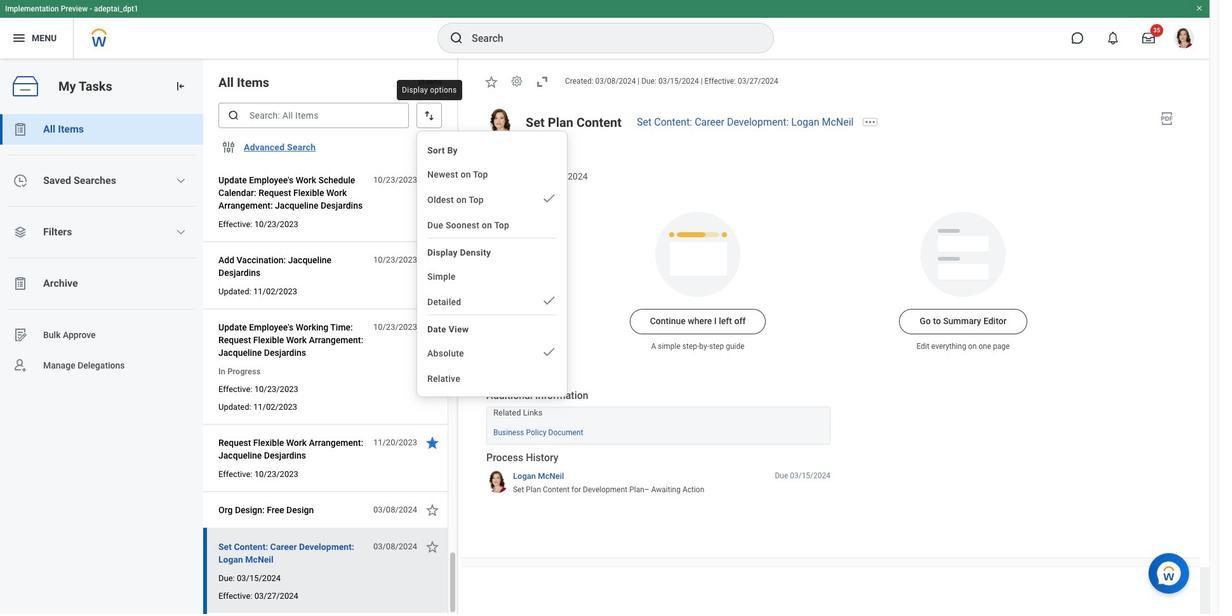 Task type: locate. For each thing, give the bounding box(es) containing it.
employee's photo (logan mcneil) image
[[486, 108, 516, 138]]

0 vertical spatial search image
[[449, 30, 464, 46]]

0 vertical spatial chevron down image
[[176, 176, 186, 186]]

1 chevron down image from the top
[[176, 176, 186, 186]]

2 vertical spatial star image
[[425, 540, 440, 555]]

search image
[[449, 30, 464, 46], [227, 109, 240, 122]]

tooltip
[[394, 77, 464, 103]]

1 vertical spatial chevron down image
[[176, 227, 186, 237]]

list
[[0, 114, 203, 381]]

3 check image from the top
[[542, 345, 557, 360]]

1 check image from the top
[[542, 191, 557, 206]]

profile logan mcneil image
[[1174, 28, 1194, 51]]

2 vertical spatial check image
[[542, 345, 557, 360]]

1 star image from the top
[[425, 173, 440, 188]]

clock check image
[[13, 173, 28, 189]]

Search: All Items text field
[[218, 103, 409, 128]]

chevron down image for perspective icon
[[176, 227, 186, 237]]

clipboard image
[[13, 122, 28, 137]]

rename image
[[13, 328, 28, 343]]

additional information region
[[486, 389, 830, 445]]

4 star image from the top
[[425, 503, 440, 518]]

banner
[[0, 0, 1209, 58]]

star image
[[425, 173, 440, 188], [425, 253, 440, 268], [425, 320, 440, 335], [425, 503, 440, 518]]

2 chevron down image from the top
[[176, 227, 186, 237]]

1 vertical spatial search image
[[227, 109, 240, 122]]

chevron down image
[[176, 176, 186, 186], [176, 227, 186, 237]]

1 vertical spatial star image
[[425, 436, 440, 451]]

1 vertical spatial check image
[[542, 293, 557, 309]]

notifications large image
[[1107, 32, 1119, 44]]

0 vertical spatial check image
[[542, 191, 557, 206]]

close environment banner image
[[1196, 4, 1203, 12]]

user plus image
[[13, 358, 28, 373]]

0 horizontal spatial search image
[[227, 109, 240, 122]]

clipboard image
[[13, 276, 28, 291]]

menu
[[417, 137, 567, 392]]

star image
[[484, 74, 499, 89], [425, 436, 440, 451], [425, 540, 440, 555]]

inbox large image
[[1142, 32, 1155, 44]]

check image
[[542, 191, 557, 206], [542, 293, 557, 309], [542, 345, 557, 360]]

2 star image from the top
[[425, 253, 440, 268]]



Task type: describe. For each thing, give the bounding box(es) containing it.
view printable version (pdf) image
[[1159, 111, 1175, 126]]

2 check image from the top
[[542, 293, 557, 309]]

perspective image
[[13, 225, 28, 240]]

fullscreen image
[[535, 74, 550, 89]]

item list element
[[203, 0, 458, 615]]

Search Workday  search field
[[472, 24, 747, 52]]

justify image
[[11, 30, 27, 46]]

transformation import image
[[174, 80, 187, 93]]

configure image
[[221, 140, 236, 155]]

process history region
[[486, 451, 830, 499]]

0 vertical spatial star image
[[484, 74, 499, 89]]

sort image
[[423, 109, 436, 122]]

3 star image from the top
[[425, 320, 440, 335]]

1 horizontal spatial search image
[[449, 30, 464, 46]]

chevron down image for clock check image
[[176, 176, 186, 186]]

gear image
[[510, 75, 523, 88]]



Task type: vqa. For each thing, say whether or not it's contained in the screenshot.
check icon
yes



